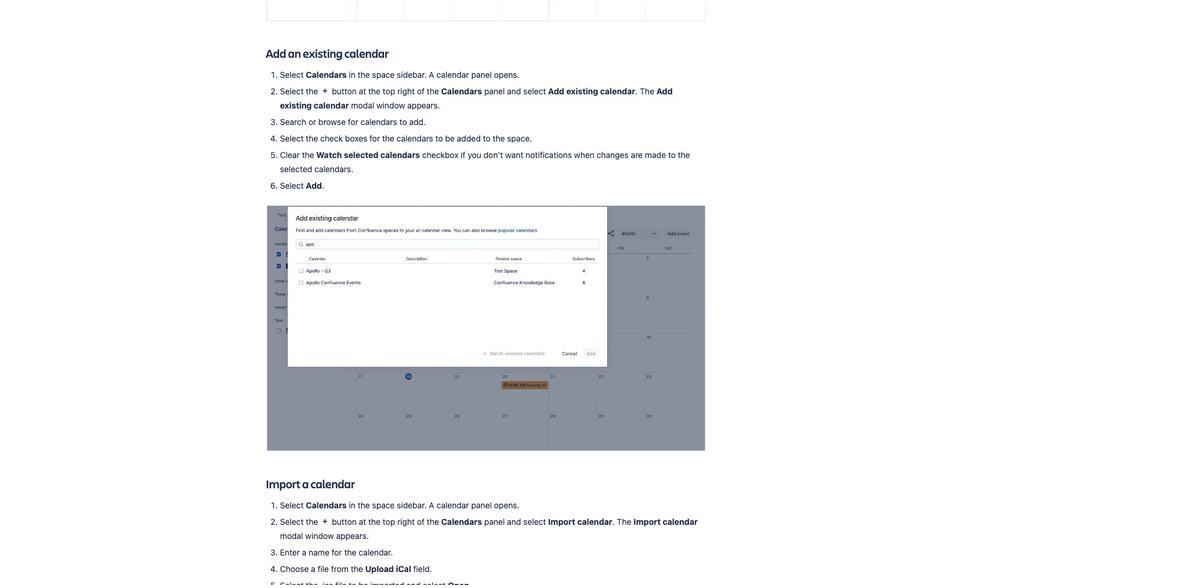 Task type: locate. For each thing, give the bounding box(es) containing it.
1 horizontal spatial the
[[640, 86, 655, 96]]

1 horizontal spatial window
[[377, 100, 405, 110]]

window for calendars
[[377, 100, 405, 110]]

opens. for import
[[494, 501, 520, 511]]

1 vertical spatial opens.
[[494, 501, 520, 511]]

added
[[457, 133, 481, 143]]

top up search or browse for calendars to add.
[[383, 86, 395, 96]]

1 vertical spatial and
[[507, 517, 521, 527]]

1 vertical spatial selected
[[280, 164, 312, 174]]

1 vertical spatial modal window appears.
[[280, 517, 700, 541]]

.
[[636, 86, 638, 96], [322, 180, 325, 190], [613, 517, 615, 527]]

1 sidebar. from the top
[[397, 70, 427, 80]]

a for choose
[[311, 564, 316, 574]]

1 select the from the top
[[280, 86, 320, 96]]

a for search or browse for calendars to add.
[[429, 70, 435, 80]]

window
[[377, 100, 405, 110], [305, 531, 334, 541]]

2 horizontal spatial .
[[636, 86, 638, 96]]

appears.
[[407, 100, 440, 110], [336, 531, 369, 541]]

top for to
[[383, 86, 395, 96]]

add inside add existing calendar
[[657, 86, 673, 96]]

2 vertical spatial a
[[311, 564, 316, 574]]

add
[[266, 45, 286, 61], [548, 86, 565, 96], [657, 86, 673, 96], [306, 180, 322, 190]]

1 vertical spatial of
[[417, 517, 425, 527]]

select for add existing calendar
[[523, 86, 546, 96]]

search
[[280, 117, 306, 127]]

1 vertical spatial select
[[523, 517, 546, 527]]

0 vertical spatial opens.
[[494, 70, 520, 80]]

select calendars in the space sidebar. a calendar panel opens. up calendar. on the left bottom of the page
[[280, 501, 520, 511]]

2 vertical spatial existing
[[280, 100, 312, 110]]

1 space from the top
[[372, 70, 395, 80]]

2 select from the top
[[523, 517, 546, 527]]

top
[[383, 86, 395, 96], [383, 517, 395, 527]]

in
[[349, 70, 356, 80], [349, 501, 356, 511]]

1 horizontal spatial .
[[613, 517, 615, 527]]

select
[[280, 70, 304, 80], [280, 86, 304, 96], [280, 133, 304, 143], [280, 180, 304, 190], [280, 501, 304, 511], [280, 517, 304, 527]]

0 horizontal spatial import
[[266, 476, 300, 492]]

top up calendar. on the left bottom of the page
[[383, 517, 395, 527]]

0 vertical spatial button
[[332, 86, 357, 96]]

0 vertical spatial appears.
[[407, 100, 440, 110]]

0 horizontal spatial the
[[617, 517, 632, 527]]

space up search or browse for calendars to add.
[[372, 70, 395, 80]]

appears. up enter a name for the calendar.
[[336, 531, 369, 541]]

2 select the from the top
[[280, 517, 320, 527]]

in down 'import a calendar'
[[349, 501, 356, 511]]

appears. up add.
[[407, 100, 440, 110]]

1 vertical spatial button
[[332, 517, 357, 527]]

1 top from the top
[[383, 86, 395, 96]]

checkbox if you don't want notifications when changes are made to the selected calendars.
[[280, 150, 693, 174]]

0 vertical spatial selected
[[344, 150, 379, 160]]

sidebar. for to
[[397, 70, 427, 80]]

1 vertical spatial select calendars in the space sidebar. a calendar panel opens.
[[280, 501, 520, 511]]

1 vertical spatial a
[[429, 501, 435, 511]]

window up the name
[[305, 531, 334, 541]]

0 vertical spatial sidebar.
[[397, 70, 427, 80]]

import
[[266, 476, 300, 492], [548, 517, 576, 527], [634, 517, 661, 527]]

1 vertical spatial existing
[[567, 86, 599, 96]]

right for calendar.
[[398, 517, 415, 527]]

choose a file from the upload ical field.
[[280, 564, 432, 574]]

an
[[288, 45, 301, 61]]

select add .
[[280, 180, 325, 190]]

1 vertical spatial top
[[383, 517, 395, 527]]

2 vertical spatial for
[[332, 548, 342, 558]]

2 vertical spatial .
[[613, 517, 615, 527]]

button for button at the top right of the calendars panel and select import calendar . the import calendar
[[332, 517, 357, 527]]

1 vertical spatial sidebar.
[[397, 501, 427, 511]]

add an existing calendar
[[266, 45, 389, 61]]

calendars down add.
[[397, 133, 433, 143]]

2 at from the top
[[359, 517, 366, 527]]

0 vertical spatial modal
[[351, 100, 374, 110]]

select calendars in the space sidebar. a calendar panel opens.
[[280, 70, 520, 80], [280, 501, 520, 511]]

0 vertical spatial in
[[349, 70, 356, 80]]

space.
[[507, 133, 532, 143]]

to
[[400, 117, 407, 127], [436, 133, 443, 143], [483, 133, 491, 143], [668, 150, 676, 160]]

1 button from the top
[[332, 86, 357, 96]]

1 vertical spatial in
[[349, 501, 356, 511]]

appears. inside modal window appears.
[[336, 531, 369, 541]]

1 select from the top
[[523, 86, 546, 96]]

modal
[[351, 100, 374, 110], [280, 531, 303, 541]]

1 vertical spatial a
[[302, 548, 307, 558]]

button at the top right of the calendars panel and select import calendar . the import calendar
[[330, 517, 698, 527]]

button at the top right of the calendars panel and select add existing calendar . the
[[330, 86, 657, 96]]

select up search
[[280, 86, 304, 96]]

0 horizontal spatial appears.
[[336, 531, 369, 541]]

panel
[[471, 70, 492, 80], [484, 86, 505, 96], [471, 501, 492, 511], [484, 517, 505, 527]]

2 vertical spatial calendars
[[381, 150, 420, 160]]

enter
[[280, 548, 300, 558]]

select down 'import a calendar'
[[280, 501, 304, 511]]

select calendars in the space sidebar. a calendar panel opens. up add.
[[280, 70, 520, 80]]

0 vertical spatial window
[[377, 100, 405, 110]]

2 of from the top
[[417, 517, 425, 527]]

button up search or browse for calendars to add.
[[332, 86, 357, 96]]

modal up enter
[[280, 531, 303, 541]]

selected inside the checkbox if you don't want notifications when changes are made to the selected calendars.
[[280, 164, 312, 174]]

1 vertical spatial at
[[359, 517, 366, 527]]

import a calendar
[[266, 476, 355, 492]]

1 and from the top
[[507, 86, 521, 96]]

select down an
[[280, 70, 304, 80]]

selected down boxes
[[344, 150, 379, 160]]

1 in from the top
[[349, 70, 356, 80]]

calendar
[[345, 45, 389, 61], [437, 70, 469, 80], [600, 86, 636, 96], [314, 100, 349, 110], [311, 476, 355, 492], [437, 501, 469, 511], [578, 517, 613, 527], [663, 517, 698, 527]]

opens.
[[494, 70, 520, 80], [494, 501, 520, 511]]

1 horizontal spatial for
[[348, 117, 359, 127]]

check
[[320, 133, 343, 143]]

select the check boxes for the calendars to be added to the space.
[[280, 133, 532, 143]]

name
[[309, 548, 330, 558]]

right up add.
[[398, 86, 415, 96]]

select the
[[280, 86, 320, 96], [280, 517, 320, 527]]

0 vertical spatial top
[[383, 86, 395, 96]]

select the up enter
[[280, 517, 320, 527]]

1 vertical spatial calendars
[[397, 133, 433, 143]]

appears. for calendar.
[[336, 531, 369, 541]]

0 horizontal spatial window
[[305, 531, 334, 541]]

0 vertical spatial space
[[372, 70, 395, 80]]

add.
[[409, 117, 426, 127]]

0 vertical spatial .
[[636, 86, 638, 96]]

0 vertical spatial right
[[398, 86, 415, 96]]

calendars up boxes
[[361, 117, 397, 127]]

1 horizontal spatial modal
[[351, 100, 374, 110]]

2 right from the top
[[398, 517, 415, 527]]

the
[[358, 70, 370, 80], [306, 86, 318, 96], [368, 86, 381, 96], [427, 86, 439, 96], [306, 133, 318, 143], [382, 133, 395, 143], [493, 133, 505, 143], [302, 150, 314, 160], [678, 150, 690, 160], [358, 501, 370, 511], [306, 517, 318, 527], [368, 517, 381, 527], [427, 517, 439, 527], [344, 548, 357, 558], [351, 564, 363, 574]]

of up field.
[[417, 517, 425, 527]]

0 vertical spatial select the
[[280, 86, 320, 96]]

changes
[[597, 150, 629, 160]]

in down add an existing calendar
[[349, 70, 356, 80]]

0 vertical spatial a
[[302, 476, 309, 492]]

calendars down select the check boxes for the calendars to be added to the space.
[[381, 150, 420, 160]]

opens. up button at the top right of the calendars panel and select import calendar . the import calendar
[[494, 501, 520, 511]]

2 select calendars in the space sidebar. a calendar panel opens. from the top
[[280, 501, 520, 511]]

0 vertical spatial and
[[507, 86, 521, 96]]

select up enter
[[280, 517, 304, 527]]

when
[[574, 150, 595, 160]]

at up search or browse for calendars to add.
[[359, 86, 366, 96]]

appears. for to
[[407, 100, 440, 110]]

space
[[372, 70, 395, 80], [372, 501, 395, 511]]

0 vertical spatial a
[[429, 70, 435, 80]]

a
[[429, 70, 435, 80], [429, 501, 435, 511]]

a
[[302, 476, 309, 492], [302, 548, 307, 558], [311, 564, 316, 574]]

selected down clear
[[280, 164, 312, 174]]

of for search or browse for calendars to add.
[[417, 86, 425, 96]]

0 vertical spatial of
[[417, 86, 425, 96]]

window up select the check boxes for the calendars to be added to the space.
[[377, 100, 405, 110]]

right
[[398, 86, 415, 96], [398, 517, 415, 527]]

notifications
[[526, 150, 572, 160]]

modal up search or browse for calendars to add.
[[351, 100, 374, 110]]

0 vertical spatial select calendars in the space sidebar. a calendar panel opens.
[[280, 70, 520, 80]]

0 vertical spatial select
[[523, 86, 546, 96]]

a for enter a name for the calendar.
[[429, 501, 435, 511]]

1 vertical spatial appears.
[[336, 531, 369, 541]]

and
[[507, 86, 521, 96], [507, 517, 521, 527]]

button
[[332, 86, 357, 96], [332, 517, 357, 527]]

select calendars in the space sidebar. a calendar panel opens. for calendar.
[[280, 501, 520, 511]]

0 vertical spatial at
[[359, 86, 366, 96]]

2 top from the top
[[383, 517, 395, 527]]

at up calendar. on the left bottom of the page
[[359, 517, 366, 527]]

browse
[[318, 117, 346, 127]]

0 vertical spatial existing
[[303, 45, 343, 61]]

to right made
[[668, 150, 676, 160]]

ical
[[396, 564, 411, 574]]

select for import calendar
[[523, 517, 546, 527]]

the
[[640, 86, 655, 96], [617, 517, 632, 527]]

to inside the checkbox if you don't want notifications when changes are made to the selected calendars.
[[668, 150, 676, 160]]

for right boxes
[[370, 133, 380, 143]]

select
[[523, 86, 546, 96], [523, 517, 546, 527]]

calendars
[[306, 70, 347, 80], [441, 86, 482, 96], [306, 501, 347, 511], [441, 517, 482, 527]]

enter a name for the calendar.
[[280, 548, 393, 558]]

0 vertical spatial for
[[348, 117, 359, 127]]

for up from
[[332, 548, 342, 558]]

for
[[348, 117, 359, 127], [370, 133, 380, 143], [332, 548, 342, 558]]

1 select calendars in the space sidebar. a calendar panel opens. from the top
[[280, 70, 520, 80]]

select down search
[[280, 133, 304, 143]]

1 at from the top
[[359, 86, 366, 96]]

1 vertical spatial .
[[322, 180, 325, 190]]

sidebar.
[[397, 70, 427, 80], [397, 501, 427, 511]]

1 right from the top
[[398, 86, 415, 96]]

if
[[461, 150, 466, 160]]

opens. up button at the top right of the calendars panel and select add existing calendar . the
[[494, 70, 520, 80]]

0 horizontal spatial modal
[[280, 531, 303, 541]]

5 select from the top
[[280, 501, 304, 511]]

file
[[318, 564, 329, 574]]

1 horizontal spatial selected
[[344, 150, 379, 160]]

2 button from the top
[[332, 517, 357, 527]]

1 vertical spatial the
[[617, 517, 632, 527]]

from
[[331, 564, 349, 574]]

select down clear
[[280, 180, 304, 190]]

1 vertical spatial for
[[370, 133, 380, 143]]

of
[[417, 86, 425, 96], [417, 517, 425, 527]]

top for calendar.
[[383, 517, 395, 527]]

selected
[[344, 150, 379, 160], [280, 164, 312, 174]]

2 sidebar. from the top
[[397, 501, 427, 511]]

choose
[[280, 564, 309, 574]]

at
[[359, 86, 366, 96], [359, 517, 366, 527]]

for for button at the top right of the calendars panel and select add existing calendar . the
[[348, 117, 359, 127]]

1 of from the top
[[417, 86, 425, 96]]

modal window appears.
[[349, 100, 440, 110], [280, 517, 700, 541]]

2 opens. from the top
[[494, 501, 520, 511]]

1 vertical spatial window
[[305, 531, 334, 541]]

button up enter a name for the calendar.
[[332, 517, 357, 527]]

1 vertical spatial space
[[372, 501, 395, 511]]

0 vertical spatial calendars
[[361, 117, 397, 127]]

adding a calendar image
[[266, 0, 707, 21]]

1 opens. from the top
[[494, 70, 520, 80]]

2 a from the top
[[429, 501, 435, 511]]

0 horizontal spatial selected
[[280, 164, 312, 174]]

1 vertical spatial modal
[[280, 531, 303, 541]]

select calendars in the space sidebar. a calendar panel opens. for to
[[280, 70, 520, 80]]

0 vertical spatial modal window appears.
[[349, 100, 440, 110]]

clear the watch selected calendars
[[280, 150, 420, 160]]

adding an existing calendar image
[[266, 205, 707, 452]]

1 vertical spatial select the
[[280, 517, 320, 527]]

1 vertical spatial right
[[398, 517, 415, 527]]

2 and from the top
[[507, 517, 521, 527]]

and for import calendar
[[507, 517, 521, 527]]

existing
[[303, 45, 343, 61], [567, 86, 599, 96], [280, 100, 312, 110]]

for up boxes
[[348, 117, 359, 127]]

0 horizontal spatial for
[[332, 548, 342, 558]]

right up ical
[[398, 517, 415, 527]]

select the up search
[[280, 86, 320, 96]]

2 space from the top
[[372, 501, 395, 511]]

1 horizontal spatial appears.
[[407, 100, 440, 110]]

calendars
[[361, 117, 397, 127], [397, 133, 433, 143], [381, 150, 420, 160]]

of up add.
[[417, 86, 425, 96]]

search or browse for calendars to add.
[[280, 117, 426, 127]]

are
[[631, 150, 643, 160]]

space up calendar. on the left bottom of the page
[[372, 501, 395, 511]]

2 in from the top
[[349, 501, 356, 511]]

1 a from the top
[[429, 70, 435, 80]]



Task type: vqa. For each thing, say whether or not it's contained in the screenshot.
the bottom selected
yes



Task type: describe. For each thing, give the bounding box(es) containing it.
in for button at the top right of the calendars panel and select add existing calendar . the
[[349, 70, 356, 80]]

be
[[445, 133, 455, 143]]

want
[[506, 150, 524, 160]]

window for the
[[305, 531, 334, 541]]

the inside the checkbox if you don't want notifications when changes are made to the selected calendars.
[[678, 150, 690, 160]]

clear
[[280, 150, 300, 160]]

boxes
[[345, 133, 368, 143]]

button for button at the top right of the calendars panel and select add existing calendar . the
[[332, 86, 357, 96]]

checkbox
[[422, 150, 459, 160]]

add existing calendar
[[280, 86, 675, 110]]

a for import
[[302, 476, 309, 492]]

at for calendars
[[359, 86, 366, 96]]

6 select from the top
[[280, 517, 304, 527]]

and for add existing calendar
[[507, 86, 521, 96]]

0 vertical spatial the
[[640, 86, 655, 96]]

modal for name
[[280, 531, 303, 541]]

select the for search
[[280, 86, 320, 96]]

don't
[[484, 150, 503, 160]]

for for button at the top right of the calendars panel and select import calendar . the import calendar
[[332, 548, 342, 558]]

select the for enter
[[280, 517, 320, 527]]

space for calendar.
[[372, 501, 395, 511]]

at for the
[[359, 517, 366, 527]]

in for button at the top right of the calendars panel and select import calendar . the import calendar
[[349, 501, 356, 511]]

1 select from the top
[[280, 70, 304, 80]]

0 horizontal spatial .
[[322, 180, 325, 190]]

calendars.
[[315, 164, 354, 174]]

3 select from the top
[[280, 133, 304, 143]]

a for enter
[[302, 548, 307, 558]]

space for to
[[372, 70, 395, 80]]

modal window appears. for to
[[349, 100, 440, 110]]

1 horizontal spatial import
[[548, 517, 576, 527]]

modal window appears. for calendar.
[[280, 517, 700, 541]]

or
[[309, 117, 316, 127]]

calendar inside add existing calendar
[[314, 100, 349, 110]]

sidebar. for calendar.
[[397, 501, 427, 511]]

upload
[[365, 564, 394, 574]]

modal for browse
[[351, 100, 374, 110]]

2 horizontal spatial for
[[370, 133, 380, 143]]

field.
[[414, 564, 432, 574]]

right for to
[[398, 86, 415, 96]]

of for enter a name for the calendar.
[[417, 517, 425, 527]]

2 horizontal spatial import
[[634, 517, 661, 527]]

4 select from the top
[[280, 180, 304, 190]]

made
[[645, 150, 666, 160]]

calendar.
[[359, 548, 393, 558]]

you
[[468, 150, 482, 160]]

watch
[[316, 150, 342, 160]]

calendars for for
[[361, 117, 397, 127]]

to up don't
[[483, 133, 491, 143]]

opens. for add
[[494, 70, 520, 80]]

to left add.
[[400, 117, 407, 127]]

2 select from the top
[[280, 86, 304, 96]]

to left be
[[436, 133, 443, 143]]

existing inside add existing calendar
[[280, 100, 312, 110]]

calendars for selected
[[381, 150, 420, 160]]



